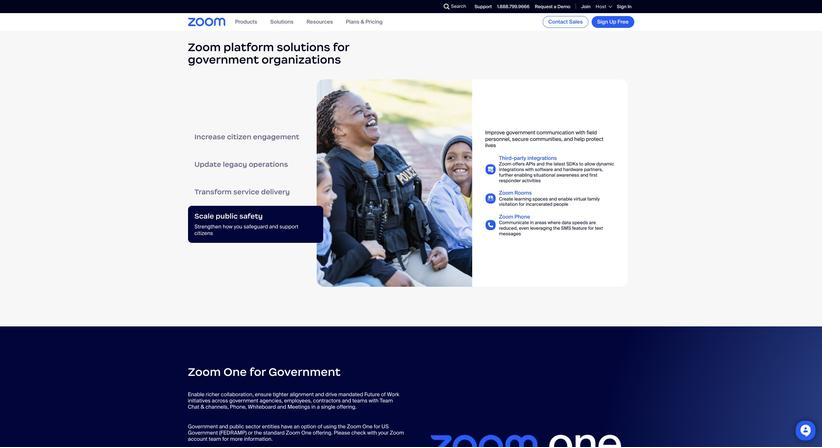 Task type: describe. For each thing, give the bounding box(es) containing it.
solutions
[[277, 40, 330, 54]]

(fedramp)
[[219, 430, 247, 437]]

zoom up 'enable'
[[188, 365, 221, 380]]

contact
[[549, 18, 568, 25]]

host button
[[596, 4, 612, 10]]

zoom phone communicate in areas where data speeds are reduced, even leveraging the sms feature for text messages
[[499, 214, 603, 237]]

data
[[562, 220, 571, 226]]

tab list inside "tabbed carousel" element
[[188, 124, 323, 243]]

2 horizontal spatial one
[[363, 424, 373, 431]]

standard
[[263, 430, 285, 437]]

safety
[[239, 212, 263, 221]]

plans & pricing
[[346, 19, 383, 25]]

with inside enable richer collaboration, ensure tighter alignment and drive mandated future of work initiatives across government agencies, employees, contractors and teams with team chat & channels, phone, whiteboard and meetings in a single offering.
[[369, 398, 379, 405]]

solutions
[[270, 19, 294, 25]]

spaces
[[533, 196, 548, 202]]

first
[[590, 172, 598, 178]]

an
[[294, 424, 300, 431]]

increase citizen engagement button
[[188, 124, 323, 151]]

request a demo link
[[535, 4, 571, 9]]

phone
[[515, 214, 530, 221]]

zoom platform solutions for government organizations
[[188, 40, 349, 67]]

meetings
[[288, 404, 310, 411]]

for inside zoom platform solutions for government organizations
[[333, 40, 349, 54]]

alignment
[[290, 392, 314, 399]]

have
[[281, 424, 293, 431]]

third-
[[499, 155, 514, 162]]

government inside enable richer collaboration, ensure tighter alignment and drive mandated future of work initiatives across government agencies, employees, contractors and teams with team chat & channels, phone, whiteboard and meetings in a single offering.
[[229, 398, 258, 405]]

people
[[554, 202, 569, 208]]

zoom one logo image
[[418, 366, 634, 448]]

zoom inside third-party integrations zoom offers apis and the latest sdks to allow dynamic integrations with software and hardware partners, further enabling situational awareness and first responder activities
[[499, 161, 512, 167]]

across
[[212, 398, 228, 405]]

government inside zoom platform solutions for government organizations
[[188, 53, 259, 67]]

request
[[535, 4, 553, 9]]

and left drive
[[315, 392, 324, 399]]

government inside improve government communication with field personnel, secure communities, and help protect lives
[[506, 129, 536, 136]]

up
[[610, 18, 617, 25]]

family
[[588, 196, 600, 202]]

sign up free
[[597, 18, 629, 25]]

scale public safety strengthen how you safeguard and support citizens
[[195, 212, 298, 237]]

how
[[223, 224, 233, 231]]

solutions button
[[270, 19, 294, 25]]

sign up free link
[[592, 16, 634, 28]]

future
[[364, 392, 380, 399]]

third-party integrations link
[[499, 155, 557, 162]]

are
[[589, 220, 596, 226]]

sales
[[569, 18, 583, 25]]

and right apis
[[537, 161, 545, 167]]

allow
[[585, 161, 596, 167]]

mandated
[[339, 392, 363, 399]]

citizens
[[195, 230, 213, 237]]

0 horizontal spatial one
[[224, 365, 247, 380]]

police officer with children image
[[317, 79, 472, 287]]

sign in
[[617, 4, 632, 9]]

zoom rooms logo image
[[485, 194, 496, 204]]

safeguard
[[244, 224, 268, 231]]

increase citizen engagement
[[195, 133, 300, 142]]

zoom rooms link
[[499, 190, 532, 197]]

entities
[[262, 424, 280, 431]]

platform
[[224, 40, 274, 54]]

zoom logo image
[[188, 18, 225, 26]]

improve government communication with field personnel, secure communities, and help protect lives
[[485, 129, 604, 149]]

zoom right using
[[347, 424, 361, 431]]

& inside enable richer collaboration, ensure tighter alignment and drive mandated future of work initiatives across government agencies, employees, contractors and teams with team chat & channels, phone, whiteboard and meetings in a single offering.
[[201, 404, 204, 411]]

transform
[[195, 188, 232, 197]]

offers
[[513, 161, 525, 167]]

to
[[580, 161, 584, 167]]

hardware
[[563, 167, 583, 173]]

search
[[451, 3, 466, 9]]

in inside enable richer collaboration, ensure tighter alignment and drive mandated future of work initiatives across government agencies, employees, contractors and teams with team chat & channels, phone, whiteboard and meetings in a single offering.
[[311, 404, 316, 411]]

zoom phone logo image
[[485, 220, 496, 231]]

zoom inside the zoom rooms create learning spaces and enable virtual family visitation for incarcerated people
[[499, 190, 514, 197]]

leveraging
[[530, 226, 552, 231]]

1.888.799.9666
[[497, 4, 530, 9]]

for right team
[[222, 436, 229, 443]]

latest
[[554, 161, 566, 167]]

transform service delivery button
[[188, 179, 323, 206]]

phone,
[[230, 404, 247, 411]]

1 horizontal spatial one
[[301, 430, 312, 437]]

card label element
[[317, 79, 628, 287]]

agencies,
[[260, 398, 283, 405]]

responder
[[499, 178, 521, 184]]

4 / 4 group
[[317, 79, 628, 287]]

a inside enable richer collaboration, ensure tighter alignment and drive mandated future of work initiatives across government agencies, employees, contractors and teams with team chat & channels, phone, whiteboard and meetings in a single offering.
[[317, 404, 320, 411]]

account
[[188, 436, 208, 443]]

field
[[587, 129, 597, 136]]

team
[[380, 398, 393, 405]]

collaboration,
[[221, 392, 254, 399]]

sign for sign up free
[[597, 18, 608, 25]]

speeds
[[572, 220, 588, 226]]

operations
[[249, 160, 288, 169]]

of inside government and public sector entities have an option of using the zoom one for us government (fedramp) or the standard zoom one offering. please check with your zoom account team for more information.
[[318, 424, 322, 431]]

offering. inside enable richer collaboration, ensure tighter alignment and drive mandated future of work initiatives across government agencies, employees, contractors and teams with team chat & channels, phone, whiteboard and meetings in a single offering.
[[337, 404, 357, 411]]

ensure
[[255, 392, 272, 399]]

sms
[[561, 226, 571, 231]]

further
[[499, 172, 513, 178]]

communicate
[[499, 220, 529, 226]]

whiteboard
[[248, 404, 276, 411]]

for left us
[[374, 424, 380, 431]]

initiatives
[[188, 398, 211, 405]]

please
[[334, 430, 350, 437]]

and inside government and public sector entities have an option of using the zoom one for us government (fedramp) or the standard zoom one offering. please check with your zoom account team for more information.
[[219, 424, 228, 431]]

with inside government and public sector entities have an option of using the zoom one for us government (fedramp) or the standard zoom one offering. please check with your zoom account team for more information.
[[367, 430, 377, 437]]

1 horizontal spatial integrations
[[528, 155, 557, 162]]

more
[[230, 436, 243, 443]]



Task type: locate. For each thing, give the bounding box(es) containing it.
one left your
[[363, 424, 373, 431]]

tighter
[[273, 392, 289, 399]]

& right chat
[[201, 404, 204, 411]]

one up collaboration,
[[224, 365, 247, 380]]

1.888.799.9666 link
[[497, 4, 530, 9]]

protect
[[586, 136, 604, 143]]

the inside third-party integrations zoom offers apis and the latest sdks to allow dynamic integrations with software and hardware partners, further enabling situational awareness and first responder activities
[[546, 161, 553, 167]]

and left support
[[269, 224, 278, 231]]

0 vertical spatial integrations
[[528, 155, 557, 162]]

zoom up further
[[499, 161, 512, 167]]

where
[[548, 220, 561, 226]]

sdks
[[567, 161, 578, 167]]

0 vertical spatial a
[[554, 4, 557, 9]]

free
[[618, 18, 629, 25]]

your
[[378, 430, 389, 437]]

with left team
[[369, 398, 379, 405]]

request a demo
[[535, 4, 571, 9]]

employees,
[[284, 398, 312, 405]]

one
[[224, 365, 247, 380], [363, 424, 373, 431], [301, 430, 312, 437]]

and left enable
[[549, 196, 557, 202]]

and down the tighter
[[277, 404, 286, 411]]

0 vertical spatial government
[[188, 53, 259, 67]]

1 horizontal spatial offering.
[[337, 404, 357, 411]]

work
[[387, 392, 399, 399]]

apis logo image
[[485, 164, 496, 175]]

government
[[269, 365, 341, 380], [188, 424, 218, 431], [188, 430, 218, 437]]

1 vertical spatial integrations
[[499, 167, 524, 173]]

plans & pricing link
[[346, 19, 383, 25]]

1 horizontal spatial of
[[381, 392, 386, 399]]

zoom up visitation
[[499, 190, 514, 197]]

and right software
[[554, 167, 562, 173]]

zoom
[[188, 40, 221, 54], [499, 161, 512, 167], [499, 190, 514, 197], [499, 214, 514, 221], [188, 365, 221, 380], [347, 424, 361, 431], [286, 430, 300, 437], [390, 430, 404, 437]]

and
[[564, 136, 573, 143], [537, 161, 545, 167], [554, 167, 562, 173], [581, 172, 589, 178], [549, 196, 557, 202], [269, 224, 278, 231], [315, 392, 324, 399], [342, 398, 351, 405], [277, 404, 286, 411], [219, 424, 228, 431]]

the
[[546, 161, 553, 167], [553, 226, 560, 231], [338, 424, 346, 431], [254, 430, 262, 437]]

support link
[[475, 4, 492, 9]]

None search field
[[420, 1, 445, 12]]

the inside zoom phone communicate in areas where data speeds are reduced, even leveraging the sms feature for text messages
[[553, 226, 560, 231]]

1 vertical spatial in
[[311, 404, 316, 411]]

rooms
[[515, 190, 532, 197]]

activities
[[522, 178, 541, 184]]

0 horizontal spatial integrations
[[499, 167, 524, 173]]

learning
[[515, 196, 532, 202]]

with up activities
[[525, 167, 534, 173]]

the right or
[[254, 430, 262, 437]]

1 horizontal spatial &
[[361, 19, 364, 25]]

sign left in
[[617, 4, 627, 9]]

resources button
[[307, 19, 333, 25]]

1 vertical spatial a
[[317, 404, 320, 411]]

search image
[[444, 4, 450, 10], [444, 4, 450, 10]]

and inside scale public safety strengthen how you safeguard and support citizens
[[269, 224, 278, 231]]

with left your
[[367, 430, 377, 437]]

third-party integrations zoom offers apis and the latest sdks to allow dynamic integrations with software and hardware partners, further enabling situational awareness and first responder activities
[[499, 155, 615, 184]]

for inside zoom phone communicate in areas where data speeds are reduced, even leveraging the sms feature for text messages
[[588, 226, 594, 231]]

zoom phone link
[[499, 214, 530, 221]]

0 horizontal spatial of
[[318, 424, 322, 431]]

&
[[361, 19, 364, 25], [201, 404, 204, 411]]

0 vertical spatial of
[[381, 392, 386, 399]]

plans
[[346, 19, 360, 25]]

with left field
[[576, 129, 586, 136]]

for inside the zoom rooms create learning spaces and enable virtual family visitation for incarcerated people
[[519, 202, 525, 208]]

0 horizontal spatial offering.
[[313, 430, 333, 437]]

pricing
[[366, 19, 383, 25]]

the left sms
[[553, 226, 560, 231]]

0 vertical spatial &
[[361, 19, 364, 25]]

1 vertical spatial offering.
[[313, 430, 333, 437]]

for down plans
[[333, 40, 349, 54]]

a left single
[[317, 404, 320, 411]]

of inside enable richer collaboration, ensure tighter alignment and drive mandated future of work initiatives across government agencies, employees, contractors and teams with team chat & channels, phone, whiteboard and meetings in a single offering.
[[381, 392, 386, 399]]

government down chat
[[188, 430, 218, 437]]

public inside government and public sector entities have an option of using the zoom one for us government (fedramp) or the standard zoom one offering. please check with your zoom account team for more information.
[[230, 424, 244, 431]]

a
[[554, 4, 557, 9], [317, 404, 320, 411]]

resources
[[307, 19, 333, 25]]

0 vertical spatial in
[[530, 220, 534, 226]]

for up the ensure
[[250, 365, 266, 380]]

0 vertical spatial sign
[[617, 4, 627, 9]]

you
[[234, 224, 242, 231]]

0 horizontal spatial in
[[311, 404, 316, 411]]

sign in link
[[617, 4, 632, 9]]

in right the meetings
[[311, 404, 316, 411]]

or
[[248, 430, 253, 437]]

public
[[216, 212, 238, 221], [230, 424, 244, 431]]

increase
[[195, 133, 225, 142]]

visitation
[[499, 202, 518, 208]]

0 horizontal spatial a
[[317, 404, 320, 411]]

1 horizontal spatial sign
[[617, 4, 627, 9]]

enable richer collaboration, ensure tighter alignment and drive mandated future of work initiatives across government agencies, employees, contractors and teams with team chat & channels, phone, whiteboard and meetings in a single offering.
[[188, 392, 399, 411]]

zoom inside zoom phone communicate in areas where data speeds are reduced, even leveraging the sms feature for text messages
[[499, 214, 514, 221]]

0 vertical spatial public
[[216, 212, 238, 221]]

0 horizontal spatial sign
[[597, 18, 608, 25]]

messages
[[499, 231, 521, 237]]

a left demo
[[554, 4, 557, 9]]

tabbed carousel element
[[188, 79, 634, 287]]

delivery
[[261, 188, 290, 197]]

1 horizontal spatial in
[[530, 220, 534, 226]]

tab list containing increase citizen engagement
[[188, 124, 323, 243]]

information.
[[244, 436, 273, 443]]

sign for sign in
[[617, 4, 627, 9]]

organizations
[[262, 53, 341, 67]]

incarcerated
[[526, 202, 553, 208]]

2 vertical spatial government
[[229, 398, 258, 405]]

zoom up the reduced,
[[499, 214, 514, 221]]

and up team
[[219, 424, 228, 431]]

zoom right us
[[390, 430, 404, 437]]

sign
[[617, 4, 627, 9], [597, 18, 608, 25]]

zoom one for government
[[188, 365, 341, 380]]

in left areas
[[530, 220, 534, 226]]

of left work
[[381, 392, 386, 399]]

of left using
[[318, 424, 322, 431]]

channels,
[[206, 404, 229, 411]]

1 vertical spatial &
[[201, 404, 204, 411]]

drive
[[326, 392, 337, 399]]

government up account
[[188, 424, 218, 431]]

government up alignment
[[269, 365, 341, 380]]

join
[[581, 4, 591, 9]]

public inside scale public safety strengthen how you safeguard and support citizens
[[216, 212, 238, 221]]

zoom down zoom logo
[[188, 40, 221, 54]]

1 vertical spatial public
[[230, 424, 244, 431]]

for left text
[[588, 226, 594, 231]]

with
[[576, 129, 586, 136], [525, 167, 534, 173], [369, 398, 379, 405], [367, 430, 377, 437]]

offering. inside government and public sector entities have an option of using the zoom one for us government (fedramp) or the standard zoom one offering. please check with your zoom account team for more information.
[[313, 430, 333, 437]]

1 vertical spatial sign
[[597, 18, 608, 25]]

communities,
[[530, 136, 563, 143]]

improve
[[485, 129, 505, 136]]

software
[[535, 167, 553, 173]]

0 vertical spatial offering.
[[337, 404, 357, 411]]

contact sales link
[[543, 16, 589, 28]]

personnel,
[[485, 136, 511, 143]]

the right using
[[338, 424, 346, 431]]

1 horizontal spatial a
[[554, 4, 557, 9]]

service
[[233, 188, 260, 197]]

integrations up software
[[528, 155, 557, 162]]

team
[[209, 436, 221, 443]]

0 horizontal spatial &
[[201, 404, 204, 411]]

sign left up
[[597, 18, 608, 25]]

and left the first
[[581, 172, 589, 178]]

scale
[[195, 212, 214, 221]]

sector
[[245, 424, 261, 431]]

offering.
[[337, 404, 357, 411], [313, 430, 333, 437]]

areas
[[535, 220, 547, 226]]

partners,
[[584, 167, 603, 173]]

zoom inside zoom platform solutions for government organizations
[[188, 40, 221, 54]]

teams
[[353, 398, 368, 405]]

single
[[321, 404, 336, 411]]

1 vertical spatial government
[[506, 129, 536, 136]]

integrations up responder
[[499, 167, 524, 173]]

lives
[[485, 142, 496, 149]]

richer
[[206, 392, 220, 399]]

public up 'more'
[[230, 424, 244, 431]]

the left 'latest'
[[546, 161, 553, 167]]

in
[[628, 4, 632, 9]]

and left teams
[[342, 398, 351, 405]]

offering. left please
[[313, 430, 333, 437]]

of
[[381, 392, 386, 399], [318, 424, 322, 431]]

in
[[530, 220, 534, 226], [311, 404, 316, 411]]

even
[[519, 226, 529, 231]]

tab list
[[188, 124, 323, 243]]

and inside improve government communication with field personnel, secure communities, and help protect lives
[[564, 136, 573, 143]]

with inside improve government communication with field personnel, secure communities, and help protect lives
[[576, 129, 586, 136]]

for down rooms on the right top of page
[[519, 202, 525, 208]]

engagement
[[253, 133, 300, 142]]

strengthen
[[195, 224, 222, 231]]

in inside zoom phone communicate in areas where data speeds are reduced, even leveraging the sms feature for text messages
[[530, 220, 534, 226]]

apis
[[526, 161, 536, 167]]

& right plans
[[361, 19, 364, 25]]

update
[[195, 160, 221, 169]]

awareness
[[557, 172, 580, 178]]

1 vertical spatial of
[[318, 424, 322, 431]]

and left the help
[[564, 136, 573, 143]]

host
[[596, 4, 607, 10]]

zoom left the option
[[286, 430, 300, 437]]

and inside the zoom rooms create learning spaces and enable virtual family visitation for incarcerated people
[[549, 196, 557, 202]]

check
[[352, 430, 366, 437]]

public up how
[[216, 212, 238, 221]]

one right an
[[301, 430, 312, 437]]

dynamic
[[597, 161, 615, 167]]

with inside third-party integrations zoom offers apis and the latest sdks to allow dynamic integrations with software and hardware partners, further enabling situational awareness and first responder activities
[[525, 167, 534, 173]]

offering. down mandated
[[337, 404, 357, 411]]



Task type: vqa. For each thing, say whether or not it's contained in the screenshot.
email@yourcompany.com TEXT FIELD
no



